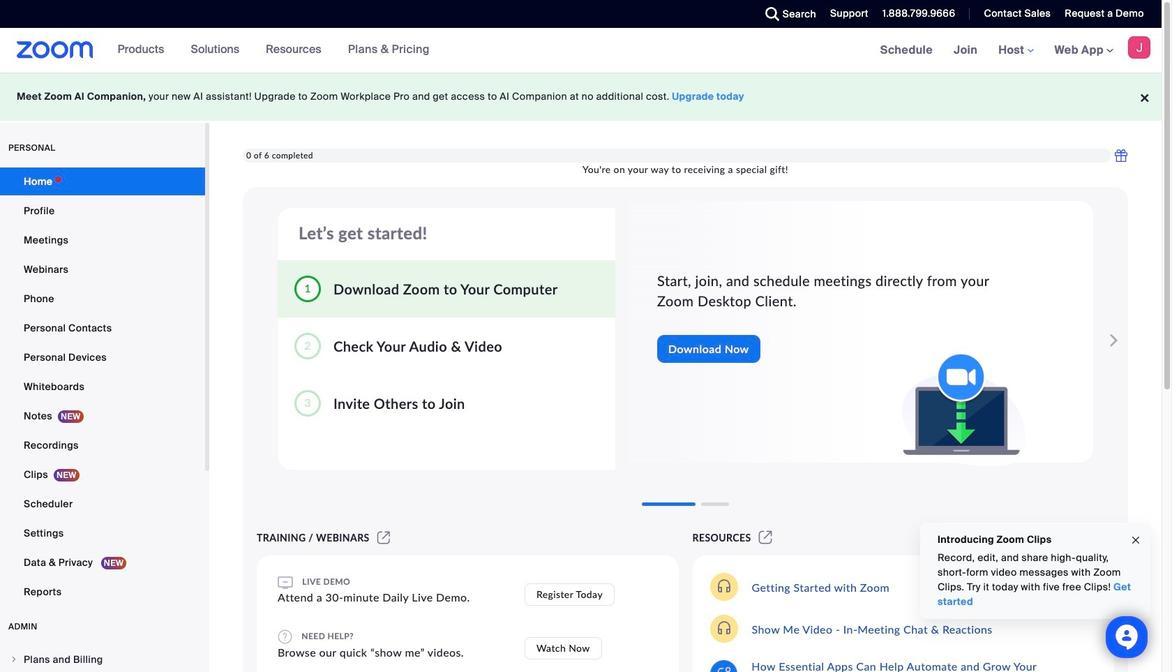 Task type: vqa. For each thing, say whether or not it's contained in the screenshot.
personal menu MENU
yes



Task type: describe. For each thing, give the bounding box(es) containing it.
close image
[[1131, 532, 1142, 548]]

personal menu menu
[[0, 168, 205, 607]]

profile picture image
[[1129, 36, 1151, 59]]

next image
[[1107, 327, 1127, 355]]

product information navigation
[[107, 28, 440, 73]]

window new image
[[375, 532, 392, 544]]

right image
[[10, 656, 18, 664]]



Task type: locate. For each thing, give the bounding box(es) containing it.
menu item
[[0, 646, 205, 672]]

zoom logo image
[[17, 41, 93, 59]]

footer
[[0, 73, 1162, 121]]

meetings navigation
[[870, 28, 1162, 73]]

banner
[[0, 28, 1162, 73]]

window new image
[[757, 532, 775, 544]]



